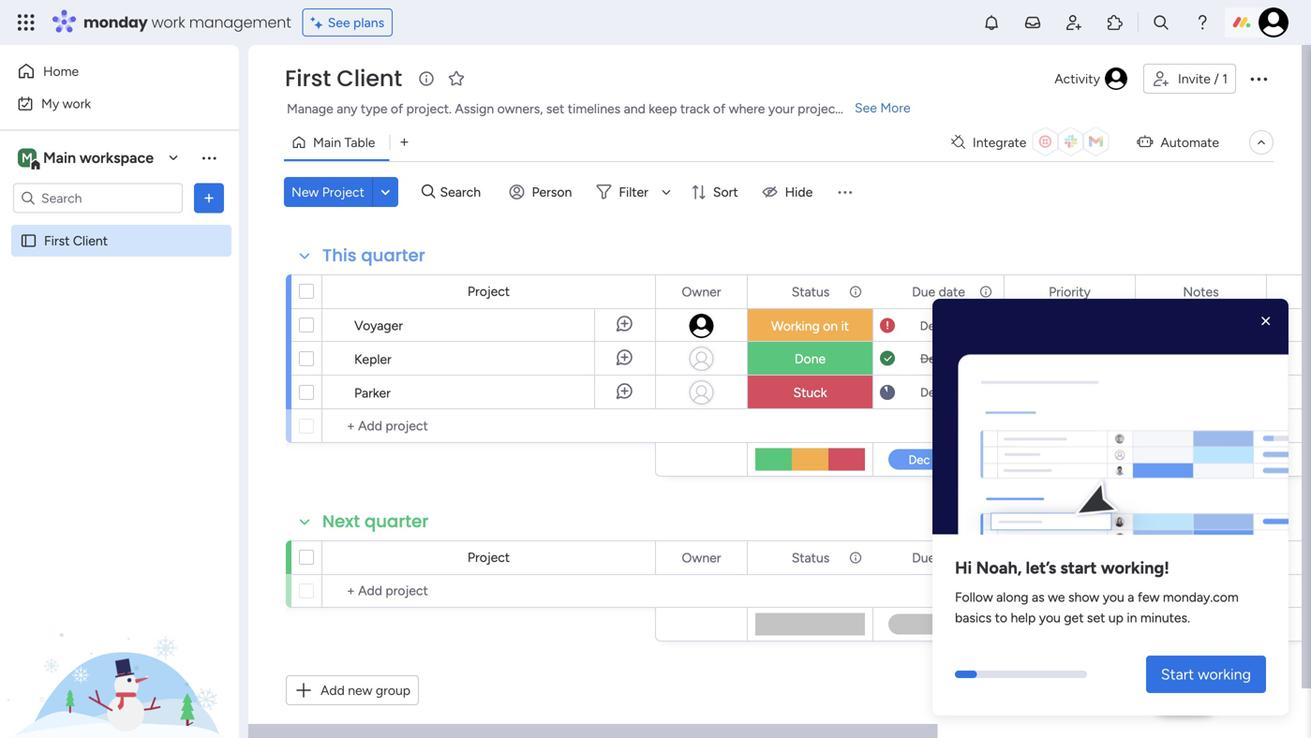 Task type: locate. For each thing, give the bounding box(es) containing it.
lottie animation element
[[933, 299, 1289, 542], [0, 549, 239, 739]]

set
[[546, 101, 565, 117], [1087, 610, 1105, 626]]

along
[[996, 589, 1029, 605]]

date up follow
[[939, 550, 965, 566]]

1 owner from the top
[[682, 284, 721, 300]]

first client right public board icon
[[44, 233, 108, 249]]

due date field up follow
[[907, 548, 970, 568]]

option
[[0, 224, 239, 228]]

1 vertical spatial set
[[1087, 610, 1105, 626]]

monday.com
[[1163, 589, 1239, 605]]

dapulse integrations image
[[951, 135, 965, 149]]

first
[[285, 63, 331, 94], [44, 233, 70, 249]]

due date
[[912, 284, 965, 300], [912, 550, 965, 566]]

first client list box
[[0, 221, 239, 510]]

noah lott image
[[1259, 7, 1289, 37]]

due
[[912, 284, 936, 300], [912, 550, 936, 566]]

main right the workspace image
[[43, 149, 76, 167]]

see
[[328, 15, 350, 30], [855, 100, 877, 116]]

Status field
[[787, 282, 834, 302], [787, 548, 834, 568]]

main inside workspace selection element
[[43, 149, 76, 167]]

project inside button
[[322, 184, 364, 200]]

0 vertical spatial status
[[792, 284, 830, 300]]

2 owner field from the top
[[677, 548, 726, 568]]

2 vertical spatial project
[[468, 550, 510, 566]]

Priority field
[[1044, 282, 1096, 302], [1044, 548, 1096, 568]]

due date field up dec 14
[[907, 282, 970, 302]]

you left a
[[1103, 589, 1125, 605]]

invite
[[1178, 71, 1211, 87]]

1 horizontal spatial set
[[1087, 610, 1105, 626]]

set right the owners,
[[546, 101, 565, 117]]

main left table
[[313, 134, 341, 150]]

due date up follow
[[912, 550, 965, 566]]

dec 15
[[920, 351, 957, 366]]

0 vertical spatial quarter
[[361, 244, 425, 268]]

2 + add project text field from the top
[[332, 580, 647, 603]]

of
[[391, 101, 403, 117], [713, 101, 726, 117]]

see more link
[[853, 98, 913, 117]]

meeting notes
[[1162, 352, 1240, 367]]

status
[[792, 284, 830, 300], [792, 550, 830, 566]]

filter
[[619, 184, 648, 200]]

see left more
[[855, 100, 877, 116]]

first up the manage
[[285, 63, 331, 94]]

few
[[1138, 589, 1160, 605]]

dec left 16
[[920, 385, 942, 400]]

date
[[939, 284, 965, 300], [939, 550, 965, 566]]

due left hi
[[912, 550, 936, 566]]

dec for dec 16
[[920, 385, 942, 400]]

Due date field
[[907, 282, 970, 302], [907, 548, 970, 568]]

0 vertical spatial first
[[285, 63, 331, 94]]

1 vertical spatial first client
[[44, 233, 108, 249]]

work right the monday
[[151, 12, 185, 33]]

0 vertical spatial priority
[[1049, 284, 1091, 300]]

1 due from the top
[[912, 284, 936, 300]]

first client up any
[[285, 63, 402, 94]]

v2 done deadline image
[[880, 350, 895, 368]]

2 due date from the top
[[912, 550, 965, 566]]

1 status from the top
[[792, 284, 830, 300]]

integrate
[[973, 134, 1027, 150]]

to
[[995, 610, 1008, 626]]

this
[[322, 244, 357, 268]]

1 vertical spatial owner field
[[677, 548, 726, 568]]

start
[[1161, 666, 1194, 684]]

0 vertical spatial due date field
[[907, 282, 970, 302]]

monday
[[83, 12, 148, 33]]

select product image
[[17, 13, 36, 32]]

1 horizontal spatial main
[[313, 134, 341, 150]]

0 horizontal spatial set
[[546, 101, 565, 117]]

1 vertical spatial see
[[855, 100, 877, 116]]

working
[[771, 318, 820, 334]]

2 due date field from the top
[[907, 548, 970, 568]]

work for monday
[[151, 12, 185, 33]]

Owner field
[[677, 282, 726, 302], [677, 548, 726, 568]]

first right public board icon
[[44, 233, 70, 249]]

client down search in workspace field
[[73, 233, 108, 249]]

1 horizontal spatial client
[[337, 63, 402, 94]]

+ Add project text field
[[332, 415, 647, 438], [332, 580, 647, 603]]

first client
[[285, 63, 402, 94], [44, 233, 108, 249]]

main table button
[[284, 127, 389, 157]]

next
[[322, 510, 360, 534]]

1 horizontal spatial lottie animation image
[[933, 306, 1289, 542]]

start
[[1060, 558, 1097, 578]]

options image
[[847, 276, 860, 308], [978, 276, 991, 308], [1109, 276, 1122, 308], [721, 542, 734, 574]]

0 vertical spatial first client
[[285, 63, 402, 94]]

1 horizontal spatial first
[[285, 63, 331, 94]]

0 horizontal spatial client
[[73, 233, 108, 249]]

priority up high
[[1049, 284, 1091, 300]]

my work button
[[11, 89, 202, 119]]

1 vertical spatial client
[[73, 233, 108, 249]]

1 vertical spatial first
[[44, 233, 70, 249]]

follow along as we show you a few monday.com basics to help you get set up in minutes.
[[955, 589, 1239, 626]]

help
[[1168, 691, 1202, 710]]

of right type
[[391, 101, 403, 117]]

due up dec 14
[[912, 284, 936, 300]]

quarter right this
[[361, 244, 425, 268]]

1 owner field from the top
[[677, 282, 726, 302]]

Search field
[[435, 179, 492, 205]]

0 vertical spatial project
[[322, 184, 364, 200]]

arrow down image
[[655, 181, 678, 203]]

notes
[[1183, 284, 1219, 300]]

0 horizontal spatial work
[[62, 96, 91, 112]]

add new group button
[[286, 676, 419, 706]]

next quarter
[[322, 510, 429, 534]]

0 vertical spatial status field
[[787, 282, 834, 302]]

owner for 2nd the owner field from the bottom
[[682, 284, 721, 300]]

options image
[[1247, 67, 1270, 90], [200, 189, 218, 208], [721, 276, 734, 308], [1240, 276, 1253, 308], [847, 542, 860, 574]]

0 vertical spatial set
[[546, 101, 565, 117]]

1 vertical spatial quarter
[[365, 510, 429, 534]]

14
[[945, 319, 957, 334]]

1 vertical spatial due
[[912, 550, 936, 566]]

owner for second the owner field from the top of the page
[[682, 550, 721, 566]]

2 priority from the top
[[1049, 550, 1091, 566]]

dec left 14
[[920, 319, 942, 334]]

1 date from the top
[[939, 284, 965, 300]]

1 vertical spatial priority field
[[1044, 548, 1096, 568]]

main for main table
[[313, 134, 341, 150]]

0 horizontal spatial see
[[328, 15, 350, 30]]

see inside button
[[328, 15, 350, 30]]

quarter right 'next'
[[365, 510, 429, 534]]

work inside button
[[62, 96, 91, 112]]

voyager
[[354, 318, 403, 334]]

your
[[768, 101, 795, 117]]

0 vertical spatial owner
[[682, 284, 721, 300]]

angle down image
[[381, 185, 390, 199]]

3 dec from the top
[[920, 385, 942, 400]]

stuck
[[793, 385, 827, 401]]

main
[[313, 134, 341, 150], [43, 149, 76, 167]]

first client inside list box
[[44, 233, 108, 249]]

minutes.
[[1141, 610, 1190, 626]]

1 vertical spatial date
[[939, 550, 965, 566]]

client up type
[[337, 63, 402, 94]]

0 horizontal spatial first client
[[44, 233, 108, 249]]

1 horizontal spatial see
[[855, 100, 877, 116]]

2 due from the top
[[912, 550, 936, 566]]

manage any type of project. assign owners, set timelines and keep track of where your project stands.
[[287, 101, 885, 117]]

1 horizontal spatial of
[[713, 101, 726, 117]]

menu image
[[835, 183, 854, 202]]

0 horizontal spatial first
[[44, 233, 70, 249]]

1 vertical spatial status
[[792, 550, 830, 566]]

0 vertical spatial see
[[328, 15, 350, 30]]

2 dec from the top
[[920, 351, 942, 366]]

0 horizontal spatial of
[[391, 101, 403, 117]]

filter button
[[589, 177, 678, 207]]

Next quarter field
[[318, 510, 433, 534]]

column information image
[[848, 284, 863, 299], [978, 284, 993, 299], [848, 551, 863, 566], [978, 551, 993, 566]]

inbox image
[[1023, 13, 1042, 32]]

0 vertical spatial you
[[1103, 589, 1125, 605]]

1 horizontal spatial work
[[151, 12, 185, 33]]

priority up we
[[1049, 550, 1091, 566]]

1 vertical spatial work
[[62, 96, 91, 112]]

2 owner from the top
[[682, 550, 721, 566]]

1 vertical spatial lottie animation element
[[0, 549, 239, 739]]

1 vertical spatial owner
[[682, 550, 721, 566]]

main for main workspace
[[43, 149, 76, 167]]

main inside main table button
[[313, 134, 341, 150]]

let's
[[1026, 558, 1056, 578]]

priority field up high
[[1044, 282, 1096, 302]]

1 vertical spatial project
[[468, 284, 510, 299]]

0 vertical spatial due date
[[912, 284, 965, 300]]

progress bar
[[955, 671, 977, 679]]

0 vertical spatial owner field
[[677, 282, 726, 302]]

see left plans on the left of page
[[328, 15, 350, 30]]

you
[[1103, 589, 1125, 605], [1039, 610, 1061, 626]]

priority field up we
[[1044, 548, 1096, 568]]

lottie animation image
[[933, 306, 1289, 542], [0, 549, 239, 739]]

1 vertical spatial due date
[[912, 550, 965, 566]]

1 vertical spatial due date field
[[907, 548, 970, 568]]

1 vertical spatial you
[[1039, 610, 1061, 626]]

1 vertical spatial + add project text field
[[332, 580, 647, 603]]

due date up dec 14
[[912, 284, 965, 300]]

0 vertical spatial dec
[[920, 319, 942, 334]]

0 horizontal spatial main
[[43, 149, 76, 167]]

0 vertical spatial due
[[912, 284, 936, 300]]

you down we
[[1039, 610, 1061, 626]]

client
[[337, 63, 402, 94], [73, 233, 108, 249]]

any
[[337, 101, 358, 117]]

search everything image
[[1152, 13, 1171, 32]]

main table
[[313, 134, 375, 150]]

date up 14
[[939, 284, 965, 300]]

assign
[[455, 101, 494, 117]]

0 vertical spatial work
[[151, 12, 185, 33]]

quarter for this quarter
[[361, 244, 425, 268]]

table
[[344, 134, 375, 150]]

dec
[[920, 319, 942, 334], [920, 351, 942, 366], [920, 385, 942, 400]]

get
[[1064, 610, 1084, 626]]

0 horizontal spatial you
[[1039, 610, 1061, 626]]

follow
[[955, 589, 993, 605]]

set left up
[[1087, 610, 1105, 626]]

up
[[1109, 610, 1124, 626]]

quarter for next quarter
[[365, 510, 429, 534]]

1 due date from the top
[[912, 284, 965, 300]]

hide
[[785, 184, 813, 200]]

0 vertical spatial date
[[939, 284, 965, 300]]

1 vertical spatial status field
[[787, 548, 834, 568]]

project for this quarter
[[468, 284, 510, 299]]

1 horizontal spatial lottie animation element
[[933, 299, 1289, 542]]

dec left 15 on the top right of the page
[[920, 351, 942, 366]]

basics
[[955, 610, 992, 626]]

manage
[[287, 101, 333, 117]]

monday work management
[[83, 12, 291, 33]]

2 status field from the top
[[787, 548, 834, 568]]

see plans button
[[302, 8, 393, 37]]

1 vertical spatial lottie animation image
[[0, 549, 239, 739]]

This quarter field
[[318, 244, 430, 268]]

0 vertical spatial priority field
[[1044, 282, 1096, 302]]

0 vertical spatial client
[[337, 63, 402, 94]]

0 vertical spatial lottie animation element
[[933, 299, 1289, 542]]

high
[[1056, 351, 1084, 367]]

2 date from the top
[[939, 550, 965, 566]]

2 priority field from the top
[[1044, 548, 1096, 568]]

1 vertical spatial priority
[[1049, 550, 1091, 566]]

2 vertical spatial dec
[[920, 385, 942, 400]]

stands.
[[844, 101, 885, 117]]

workspace selection element
[[18, 147, 157, 171]]

person
[[532, 184, 572, 200]]

of right track
[[713, 101, 726, 117]]

plans
[[353, 15, 384, 30]]

see inside 'link'
[[855, 100, 877, 116]]

priority for 2nd priority field from the bottom
[[1049, 284, 1091, 300]]

work
[[151, 12, 185, 33], [62, 96, 91, 112]]

1 priority from the top
[[1049, 284, 1091, 300]]

2 status from the top
[[792, 550, 830, 566]]

due for 2nd 'due date' field from the bottom
[[912, 284, 936, 300]]

1 vertical spatial dec
[[920, 351, 942, 366]]

workspace options image
[[200, 148, 218, 167]]

0 vertical spatial + add project text field
[[332, 415, 647, 438]]

m
[[22, 150, 33, 166]]

work right my
[[62, 96, 91, 112]]

due date for second 'due date' field from the top
[[912, 550, 965, 566]]

1 dec from the top
[[920, 319, 942, 334]]

hi noah, let's start working!
[[955, 558, 1170, 578]]



Task type: vqa. For each thing, say whether or not it's contained in the screenshot.
All corresponding to All Spacecraft "field"
no



Task type: describe. For each thing, give the bounding box(es) containing it.
my
[[41, 96, 59, 112]]

owners,
[[497, 101, 543, 117]]

first inside list box
[[44, 233, 70, 249]]

public board image
[[20, 232, 37, 250]]

and
[[624, 101, 646, 117]]

track
[[680, 101, 710, 117]]

1 of from the left
[[391, 101, 403, 117]]

priority for second priority field from the top of the page
[[1049, 550, 1091, 566]]

1
[[1222, 71, 1228, 87]]

v2 search image
[[422, 182, 435, 203]]

workspace
[[80, 149, 154, 167]]

dec for dec 15
[[920, 351, 942, 366]]

type
[[361, 101, 388, 117]]

dec 16
[[920, 385, 957, 400]]

apps image
[[1106, 13, 1125, 32]]

add new group
[[321, 683, 411, 699]]

timelines
[[568, 101, 621, 117]]

invite / 1
[[1178, 71, 1228, 87]]

home
[[43, 63, 79, 79]]

see more
[[855, 100, 911, 116]]

15
[[945, 351, 957, 366]]

dec 14
[[920, 319, 957, 334]]

First Client field
[[280, 63, 407, 94]]

it
[[841, 318, 849, 334]]

notifications image
[[982, 13, 1001, 32]]

done
[[795, 351, 826, 367]]

1 status field from the top
[[787, 282, 834, 302]]

this quarter
[[322, 244, 425, 268]]

due for second 'due date' field from the top
[[912, 550, 936, 566]]

more
[[880, 100, 911, 116]]

in
[[1127, 610, 1137, 626]]

we
[[1048, 589, 1065, 605]]

see for see plans
[[328, 15, 350, 30]]

work for my
[[62, 96, 91, 112]]

add to favorites image
[[447, 69, 466, 88]]

activity button
[[1047, 64, 1136, 94]]

1 priority field from the top
[[1044, 282, 1096, 302]]

workspace image
[[18, 148, 37, 168]]

activity
[[1055, 71, 1100, 87]]

medium
[[1046, 385, 1094, 401]]

add
[[321, 683, 345, 699]]

on
[[823, 318, 838, 334]]

noah,
[[976, 558, 1022, 578]]

0 horizontal spatial lottie animation element
[[0, 549, 239, 739]]

my work
[[41, 96, 91, 112]]

date for second 'due date' field from the top
[[939, 550, 965, 566]]

group
[[376, 683, 411, 699]]

add view image
[[401, 136, 408, 149]]

where
[[729, 101, 765, 117]]

help
[[1011, 610, 1036, 626]]

1 + add project text field from the top
[[332, 415, 647, 438]]

help image
[[1193, 13, 1212, 32]]

0 vertical spatial lottie animation image
[[933, 306, 1289, 542]]

working
[[1198, 666, 1251, 684]]

automate
[[1161, 134, 1219, 150]]

project
[[798, 101, 840, 117]]

show board description image
[[415, 69, 438, 88]]

autopilot image
[[1137, 130, 1153, 153]]

sort
[[713, 184, 738, 200]]

1 due date field from the top
[[907, 282, 970, 302]]

1 horizontal spatial you
[[1103, 589, 1125, 605]]

home button
[[11, 56, 202, 86]]

help button
[[1152, 685, 1217, 716]]

new
[[291, 184, 319, 200]]

Search in workspace field
[[39, 187, 157, 209]]

hi
[[955, 558, 972, 578]]

new project
[[291, 184, 364, 200]]

16
[[945, 385, 957, 400]]

person button
[[502, 177, 583, 207]]

see plans
[[328, 15, 384, 30]]

set inside follow along as we show you a few monday.com basics to help you get set up in minutes.
[[1087, 610, 1105, 626]]

sort button
[[683, 177, 749, 207]]

show
[[1068, 589, 1100, 605]]

new project button
[[284, 177, 372, 207]]

working!
[[1101, 558, 1170, 578]]

a
[[1128, 589, 1134, 605]]

invite / 1 button
[[1143, 64, 1236, 94]]

meeting
[[1162, 352, 1207, 367]]

client inside list box
[[73, 233, 108, 249]]

project for next quarter
[[468, 550, 510, 566]]

parker
[[354, 385, 391, 401]]

notes
[[1210, 352, 1240, 367]]

start working button
[[1146, 656, 1266, 694]]

management
[[189, 12, 291, 33]]

Notes field
[[1178, 282, 1224, 302]]

2 of from the left
[[713, 101, 726, 117]]

new
[[348, 683, 373, 699]]

project.
[[406, 101, 452, 117]]

1 horizontal spatial first client
[[285, 63, 402, 94]]

collapse board header image
[[1254, 135, 1269, 150]]

hide button
[[755, 177, 824, 207]]

as
[[1032, 589, 1045, 605]]

kepler
[[354, 351, 392, 367]]

v2 overdue deadline image
[[880, 317, 895, 335]]

main workspace
[[43, 149, 154, 167]]

invite members image
[[1065, 13, 1083, 32]]

0 horizontal spatial lottie animation image
[[0, 549, 239, 739]]

date for 2nd 'due date' field from the bottom
[[939, 284, 965, 300]]

working on it
[[771, 318, 849, 334]]

close image
[[1257, 312, 1276, 331]]

keep
[[649, 101, 677, 117]]

dec for dec 14
[[920, 319, 942, 334]]

start working
[[1161, 666, 1251, 684]]

due date for 2nd 'due date' field from the bottom
[[912, 284, 965, 300]]

/
[[1214, 71, 1219, 87]]

see for see more
[[855, 100, 877, 116]]



